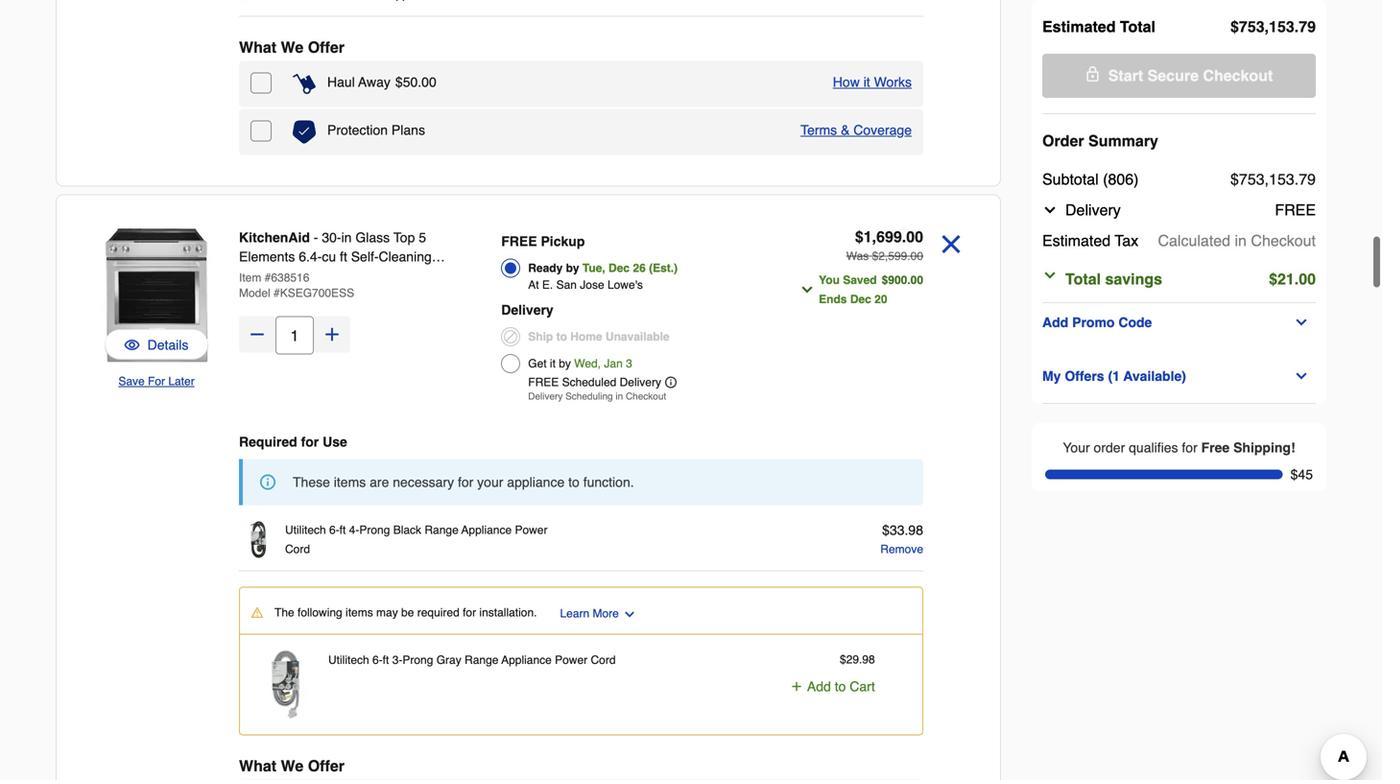 Task type: describe. For each thing, give the bounding box(es) containing it.
6-ft 4-prong black range appliance power cord image
[[239, 521, 277, 559]]

home
[[570, 330, 602, 344]]

range for 3-
[[465, 654, 499, 667]]

free for free pickup
[[501, 234, 537, 249]]

get it by wed, jan 3
[[528, 357, 632, 371]]

my
[[1042, 369, 1061, 384]]

1 horizontal spatial chevron down image
[[1042, 203, 1058, 218]]

for right required
[[463, 606, 476, 620]]

plans
[[392, 122, 425, 138]]

required for use
[[239, 434, 347, 450]]

required
[[417, 606, 460, 620]]

estimated total
[[1042, 18, 1156, 36]]

range inside 30-in glass top 5 elements 6.4-cu ft self-cleaning convection oven slide-in electric range (stainless steel)
[[239, 287, 279, 303]]

free for free scheduled delivery
[[528, 376, 559, 389]]

option group containing free pickup
[[501, 228, 768, 407]]

more
[[593, 607, 619, 621]]

checkout for calculated in checkout
[[1251, 232, 1316, 250]]

$ 753,153 . 79 for (806)
[[1231, 170, 1316, 188]]

.00 up 900
[[907, 250, 923, 263]]

for left your
[[458, 475, 473, 490]]

$45
[[1291, 467, 1313, 482]]

Stepper number input field with increment and decrement buttons number field
[[275, 316, 314, 355]]

start secure checkout
[[1108, 67, 1273, 84]]

secure
[[1148, 67, 1199, 84]]

save for later button
[[118, 372, 195, 391]]

$33.98 remove
[[880, 523, 923, 556]]

free scheduled delivery
[[528, 376, 661, 389]]

haul away $ 50 .00
[[327, 74, 436, 90]]

. for subtotal (806)
[[1295, 170, 1299, 188]]

in inside option group
[[616, 391, 623, 402]]

1 horizontal spatial total
[[1120, 18, 1156, 36]]

convection
[[239, 268, 306, 284]]

$ inside you saved $ 900 .00 ends dec 20
[[882, 274, 888, 287]]

required
[[239, 434, 297, 450]]

.00 down calculated in checkout
[[1295, 270, 1316, 288]]

terms & coverage
[[801, 122, 912, 138]]

protection
[[327, 122, 388, 138]]

(806)
[[1103, 170, 1139, 188]]

900
[[888, 274, 907, 287]]

warning image
[[251, 607, 263, 619]]

3
[[626, 357, 632, 371]]

in right calculated
[[1235, 232, 1247, 250]]

appliance for gray
[[501, 654, 552, 667]]

1 what we offer from the top
[[239, 38, 345, 56]]

753,153 for subtotal (806)
[[1239, 170, 1295, 188]]

offers
[[1065, 369, 1104, 384]]

get
[[528, 357, 547, 371]]

the
[[275, 606, 294, 620]]

terms & coverage button
[[801, 120, 912, 140]]

you
[[819, 274, 840, 287]]

at
[[528, 278, 539, 292]]

$ right the away
[[395, 74, 403, 90]]

savings
[[1105, 270, 1162, 288]]

1 vertical spatial chevron down image
[[623, 608, 636, 621]]

add promo code link
[[1042, 311, 1316, 334]]

order
[[1042, 132, 1084, 150]]

unavailable
[[606, 330, 670, 344]]

terms
[[801, 122, 837, 138]]

chevron down image down estimated tax
[[1042, 268, 1058, 283]]

$ up was
[[855, 228, 864, 246]]

for
[[148, 375, 165, 388]]

&
[[841, 122, 850, 138]]

e.
[[542, 278, 553, 292]]

0 vertical spatial by
[[566, 262, 579, 275]]

delivery down "subtotal (806)"
[[1065, 201, 1121, 219]]

29
[[846, 653, 859, 667]]

your
[[477, 475, 503, 490]]

wed,
[[574, 357, 601, 371]]

subtotal (806)
[[1042, 170, 1139, 188]]

1,699
[[864, 228, 902, 246]]

0 horizontal spatial plus image
[[323, 325, 342, 344]]

48-in 3/4-in mip inlet x 3/4-in mip outlet stainless steel gas appliance installation kit image
[[239, 0, 277, 4]]

secure image
[[1085, 66, 1101, 82]]

power for utilitech 6-ft 3-prong gray range appliance power cord
[[555, 654, 588, 667]]

79 for estimated total
[[1299, 18, 1316, 36]]

utilitech 6-ft 4-prong black range appliance power cord
[[285, 524, 548, 556]]

info image
[[665, 377, 677, 388]]

1 vertical spatial plus image
[[790, 680, 803, 693]]

2 vertical spatial checkout
[[626, 391, 666, 402]]

cleaning
[[379, 249, 432, 264]]

haul
[[327, 74, 355, 90]]

order
[[1094, 440, 1125, 455]]

slide-
[[346, 268, 380, 284]]

(est.)
[[649, 262, 678, 275]]

20
[[875, 293, 887, 306]]

1 offer from the top
[[308, 38, 345, 56]]

item #638516 model #kseg700ess
[[239, 271, 354, 300]]

.00 up plans
[[418, 74, 436, 90]]

block image
[[501, 327, 520, 347]]

may
[[376, 606, 398, 620]]

ft for 4-
[[339, 524, 346, 537]]

add to cart
[[807, 679, 875, 694]]

start
[[1108, 67, 1143, 84]]

scheduling
[[565, 391, 613, 402]]

(stainless
[[282, 287, 341, 303]]

glass
[[355, 230, 390, 245]]

haul away filled image
[[293, 72, 316, 96]]

$ down calculated in checkout
[[1269, 270, 1278, 288]]

$33.98
[[882, 523, 923, 538]]

info image
[[260, 475, 275, 490]]

necessary
[[393, 475, 454, 490]]

estimated for estimated total
[[1042, 18, 1116, 36]]

minus image
[[248, 325, 267, 344]]

6.4-
[[299, 249, 322, 264]]

my offers (1 available)
[[1042, 369, 1186, 384]]

dec inside you saved $ 900 .00 ends dec 20
[[850, 293, 871, 306]]

add for add promo code
[[1042, 315, 1069, 330]]

calculated in checkout
[[1158, 232, 1316, 250]]

26
[[633, 262, 646, 275]]

free
[[1201, 440, 1230, 455]]

remove button
[[880, 540, 923, 559]]

elements
[[239, 249, 295, 264]]

range for 4-
[[425, 524, 459, 537]]

was
[[846, 250, 869, 263]]

estimated for estimated tax
[[1042, 232, 1111, 250]]

be
[[401, 606, 414, 620]]

function.
[[583, 475, 634, 490]]

delivery scheduling in checkout
[[528, 391, 666, 402]]

6- for 4-
[[329, 524, 339, 537]]

appliance
[[507, 475, 565, 490]]

ft for 3-
[[383, 654, 389, 667]]

it for how
[[864, 74, 870, 90]]

promo
[[1072, 315, 1115, 330]]

for left free
[[1182, 440, 1198, 455]]

jose
[[580, 278, 604, 292]]

in down cleaning
[[380, 268, 391, 284]]

prong for 3-
[[403, 654, 433, 667]]

lowe's
[[608, 278, 643, 292]]



Task type: vqa. For each thing, say whether or not it's contained in the screenshot.
the Ends
yes



Task type: locate. For each thing, give the bounding box(es) containing it.
1 horizontal spatial range
[[425, 524, 459, 537]]

0 vertical spatial what we offer
[[239, 38, 345, 56]]

items left the may
[[346, 606, 373, 620]]

$ 29 . 98
[[840, 653, 875, 667]]

1 horizontal spatial it
[[864, 74, 870, 90]]

$ 21 .00
[[1269, 270, 1316, 288]]

saved
[[843, 274, 877, 287]]

ft inside utilitech 6-ft 4-prong black range appliance power cord
[[339, 524, 346, 537]]

available)
[[1124, 369, 1186, 384]]

range down item
[[239, 287, 279, 303]]

your
[[1063, 440, 1090, 455]]

it inside button
[[864, 74, 870, 90]]

2 vertical spatial .
[[859, 653, 862, 667]]

chevron down image inside my offers (1 available) link
[[1294, 369, 1309, 384]]

by left "wed,"
[[559, 357, 571, 371]]

30-
[[322, 230, 341, 245]]

add for add to cart
[[807, 679, 831, 694]]

6- left 3-
[[372, 654, 383, 667]]

1 horizontal spatial cord
[[591, 654, 616, 667]]

to left function.
[[568, 475, 580, 490]]

free
[[1275, 201, 1316, 219], [501, 234, 537, 249], [528, 376, 559, 389]]

checkout right secure
[[1203, 67, 1273, 84]]

electric
[[394, 268, 438, 284]]

1 horizontal spatial 6-
[[372, 654, 383, 667]]

option group
[[501, 228, 768, 407]]

0 vertical spatial we
[[281, 38, 304, 56]]

checkout
[[1203, 67, 1273, 84], [1251, 232, 1316, 250], [626, 391, 666, 402]]

delivery down get
[[528, 391, 563, 402]]

jan
[[604, 357, 623, 371]]

checkout inside button
[[1203, 67, 1273, 84]]

dec up lowe's
[[609, 262, 630, 275]]

0 horizontal spatial dec
[[609, 262, 630, 275]]

1 vertical spatial free
[[501, 234, 537, 249]]

to right the "ship"
[[556, 330, 567, 344]]

1 horizontal spatial plus image
[[790, 680, 803, 693]]

cord right the 6-ft 4-prong black range appliance power cord image
[[285, 543, 310, 556]]

installation.
[[479, 606, 537, 620]]

0 vertical spatial prong
[[359, 524, 390, 537]]

cord
[[285, 543, 310, 556], [591, 654, 616, 667]]

0 vertical spatial dec
[[609, 262, 630, 275]]

0 vertical spatial to
[[556, 330, 567, 344]]

start secure checkout button
[[1042, 54, 1316, 98]]

to for add
[[835, 679, 846, 694]]

tax
[[1115, 232, 1139, 250]]

1 horizontal spatial prong
[[403, 654, 433, 667]]

model
[[239, 287, 270, 300]]

by up san
[[566, 262, 579, 275]]

at e. san jose lowe's
[[528, 278, 643, 292]]

.00 up '2,599'
[[902, 228, 923, 246]]

chevron down image right more
[[623, 608, 636, 621]]

0 vertical spatial free
[[1275, 201, 1316, 219]]

appliance down installation.
[[501, 654, 552, 667]]

0 vertical spatial checkout
[[1203, 67, 1273, 84]]

0 vertical spatial 79
[[1299, 18, 1316, 36]]

protection plans
[[327, 122, 425, 138]]

.00
[[418, 74, 436, 90], [902, 228, 923, 246], [907, 250, 923, 263], [1295, 270, 1316, 288], [907, 274, 923, 287]]

2 79 from the top
[[1299, 170, 1316, 188]]

by
[[566, 262, 579, 275], [559, 357, 571, 371]]

0 vertical spatial chevron down image
[[1042, 203, 1058, 218]]

6- left 4- at the left bottom of page
[[329, 524, 339, 537]]

chevron down image inside add promo code link
[[1294, 315, 1309, 330]]

1 vertical spatial items
[[346, 606, 373, 620]]

2 vertical spatial free
[[528, 376, 559, 389]]

cord for utilitech 6-ft 4-prong black range appliance power cord
[[285, 543, 310, 556]]

delivery down 3
[[620, 376, 661, 389]]

chevron down image left "you"
[[800, 282, 815, 298]]

1 vertical spatial dec
[[850, 293, 871, 306]]

utilitech for utilitech 6-ft 3-prong gray range appliance power cord
[[328, 654, 369, 667]]

appliance inside utilitech 6-ft 4-prong black range appliance power cord
[[461, 524, 512, 537]]

learn
[[560, 607, 590, 621]]

utilitech right the 6-ft 4-prong black range appliance power cord image
[[285, 524, 326, 537]]

kitchenaid -
[[239, 230, 322, 245]]

use
[[323, 434, 347, 450]]

0 horizontal spatial to
[[556, 330, 567, 344]]

for
[[301, 434, 319, 450], [1182, 440, 1198, 455], [458, 475, 473, 490], [463, 606, 476, 620]]

79 for subtotal (806)
[[1299, 170, 1316, 188]]

1 vertical spatial 6-
[[372, 654, 383, 667]]

to inside add item to cart element
[[835, 679, 846, 694]]

1 vertical spatial 79
[[1299, 170, 1316, 188]]

power down appliance
[[515, 524, 548, 537]]

shipping!
[[1233, 440, 1295, 455]]

offer up haul
[[308, 38, 345, 56]]

later
[[168, 375, 195, 388]]

1 vertical spatial range
[[425, 524, 459, 537]]

appliance down your
[[461, 524, 512, 537]]

delivery
[[1065, 201, 1121, 219], [501, 302, 554, 318], [620, 376, 661, 389], [528, 391, 563, 402]]

ft inside 30-in glass top 5 elements 6.4-cu ft self-cleaning convection oven slide-in electric range (stainless steel)
[[340, 249, 347, 264]]

. for estimated total
[[1295, 18, 1299, 36]]

2 estimated from the top
[[1042, 232, 1111, 250]]

1 estimated from the top
[[1042, 18, 1116, 36]]

-
[[314, 230, 318, 245]]

learn more
[[560, 607, 619, 621]]

1 horizontal spatial dec
[[850, 293, 871, 306]]

$ 753,153 . 79 for total
[[1231, 18, 1316, 36]]

ft left 3-
[[383, 654, 389, 667]]

power for utilitech 6-ft 4-prong black range appliance power cord
[[515, 524, 548, 537]]

0 vertical spatial .
[[1295, 18, 1299, 36]]

what we offer down "6-ft 3-prong gray range appliance power cord" image
[[239, 757, 345, 775]]

2 what from the top
[[239, 757, 277, 775]]

1 vertical spatial cord
[[591, 654, 616, 667]]

range right black
[[425, 524, 459, 537]]

we down "6-ft 3-prong gray range appliance power cord" image
[[281, 757, 304, 775]]

oven
[[310, 268, 342, 284]]

plus image left add to cart
[[790, 680, 803, 693]]

0 horizontal spatial cord
[[285, 543, 310, 556]]

0 vertical spatial $ 753,153 . 79
[[1231, 18, 1316, 36]]

power down learn at left bottom
[[555, 654, 588, 667]]

these items are necessary for your appliance to function.
[[293, 475, 634, 490]]

1 vertical spatial .
[[1295, 170, 1299, 188]]

#638516
[[265, 271, 309, 285]]

$ up 20
[[882, 274, 888, 287]]

0 horizontal spatial power
[[515, 524, 548, 537]]

753,153 for estimated total
[[1239, 18, 1295, 36]]

1 vertical spatial by
[[559, 357, 571, 371]]

what we offer
[[239, 38, 345, 56], [239, 757, 345, 775]]

2 753,153 from the top
[[1239, 170, 1295, 188]]

1 vertical spatial ft
[[339, 524, 346, 537]]

what we offer up haul away filled image
[[239, 38, 345, 56]]

cart
[[850, 679, 875, 694]]

the following items may be required for installation.
[[275, 606, 537, 620]]

how
[[833, 74, 860, 90]]

0 vertical spatial total
[[1120, 18, 1156, 36]]

30-in glass top 5 elements 6.4-cu ft self-cleaning convection oven slide-in electric range (stainless steel) image
[[87, 226, 226, 364]]

plus image right stepper number input field with increment and decrement buttons number field at the top left
[[323, 325, 342, 344]]

prong for 4-
[[359, 524, 390, 537]]

order summary
[[1042, 132, 1158, 150]]

1 vertical spatial it
[[550, 357, 556, 371]]

$ left 98
[[840, 653, 846, 667]]

to
[[556, 330, 567, 344], [568, 475, 580, 490], [835, 679, 846, 694]]

0 vertical spatial 753,153
[[1239, 18, 1295, 36]]

0 vertical spatial offer
[[308, 38, 345, 56]]

estimated left tax
[[1042, 232, 1111, 250]]

it right get
[[550, 357, 556, 371]]

self-
[[351, 249, 379, 264]]

0 horizontal spatial total
[[1065, 270, 1101, 288]]

range inside utilitech 6-ft 4-prong black range appliance power cord
[[425, 524, 459, 537]]

chevron down image up shipping!
[[1294, 369, 1309, 384]]

total
[[1120, 18, 1156, 36], [1065, 270, 1101, 288]]

0 horizontal spatial it
[[550, 357, 556, 371]]

ft right cu
[[340, 249, 347, 264]]

$ up start secure checkout
[[1231, 18, 1239, 36]]

2 offer from the top
[[308, 757, 345, 775]]

$ 753,153 . 79 up start secure checkout
[[1231, 18, 1316, 36]]

0 vertical spatial what
[[239, 38, 277, 56]]

we
[[281, 38, 304, 56], [281, 757, 304, 775]]

prong left black
[[359, 524, 390, 537]]

ft left 4- at the left bottom of page
[[339, 524, 346, 537]]

offer down "6-ft 3-prong gray range appliance power cord" image
[[308, 757, 345, 775]]

save for later
[[118, 375, 195, 388]]

to left cart
[[835, 679, 846, 694]]

for left use
[[301, 434, 319, 450]]

1 horizontal spatial power
[[555, 654, 588, 667]]

1 vertical spatial prong
[[403, 654, 433, 667]]

0 vertical spatial items
[[334, 475, 366, 490]]

0 horizontal spatial utilitech
[[285, 524, 326, 537]]

dec down the saved
[[850, 293, 871, 306]]

free for free
[[1275, 201, 1316, 219]]

chevron down image down $ 21 .00
[[1294, 315, 1309, 330]]

0 vertical spatial 6-
[[329, 524, 339, 537]]

753,153
[[1239, 18, 1295, 36], [1239, 170, 1295, 188]]

in down free scheduled delivery
[[616, 391, 623, 402]]

chevron down image
[[1042, 268, 1058, 283], [800, 282, 815, 298], [1294, 315, 1309, 330], [1294, 369, 1309, 384]]

1 vertical spatial utilitech
[[328, 654, 369, 667]]

0 vertical spatial estimated
[[1042, 18, 1116, 36]]

free up calculated in checkout
[[1275, 201, 1316, 219]]

1 vertical spatial we
[[281, 757, 304, 775]]

cord for utilitech 6-ft 3-prong gray range appliance power cord
[[591, 654, 616, 667]]

1 horizontal spatial to
[[568, 475, 580, 490]]

it right "how"
[[864, 74, 870, 90]]

quickview image
[[124, 335, 140, 355]]

add left promo
[[1042, 315, 1069, 330]]

1 $ 753,153 . 79 from the top
[[1231, 18, 1316, 36]]

code
[[1119, 315, 1152, 330]]

san
[[556, 278, 577, 292]]

utilitech left 3-
[[328, 654, 369, 667]]

0 horizontal spatial add
[[807, 679, 831, 694]]

ready by tue, dec 26 (est.)
[[528, 262, 678, 275]]

0 vertical spatial add
[[1042, 315, 1069, 330]]

1 vertical spatial add
[[807, 679, 831, 694]]

estimated up secure "icon"
[[1042, 18, 1116, 36]]

are
[[370, 475, 389, 490]]

0 horizontal spatial chevron down image
[[623, 608, 636, 621]]

what down 48-in 3/4-in mip inlet x 3/4-in mip outlet stainless steel gas appliance installation kit icon
[[239, 38, 277, 56]]

steel)
[[345, 287, 380, 303]]

checkout up 21
[[1251, 232, 1316, 250]]

$ 1,699 .00 was $ 2,599 .00
[[846, 228, 923, 263]]

plus image
[[323, 325, 342, 344], [790, 680, 803, 693]]

1 vertical spatial power
[[555, 654, 588, 667]]

save
[[118, 375, 145, 388]]

what down "6-ft 3-prong gray range appliance power cord" image
[[239, 757, 277, 775]]

dec inside option group
[[609, 262, 630, 275]]

scheduled
[[562, 376, 617, 389]]

2 what we offer from the top
[[239, 757, 345, 775]]

0 vertical spatial utilitech
[[285, 524, 326, 537]]

range right "gray"
[[465, 654, 499, 667]]

$ 753,153 . 79 up calculated in checkout
[[1231, 170, 1316, 188]]

cord down more
[[591, 654, 616, 667]]

2 we from the top
[[281, 757, 304, 775]]

79
[[1299, 18, 1316, 36], [1299, 170, 1316, 188]]

.00 inside you saved $ 900 .00 ends dec 20
[[907, 274, 923, 287]]

your order qualifies for free shipping!
[[1063, 440, 1295, 455]]

black
[[393, 524, 421, 537]]

remove
[[880, 543, 923, 556]]

total up start
[[1120, 18, 1156, 36]]

0 horizontal spatial prong
[[359, 524, 390, 537]]

2 horizontal spatial range
[[465, 654, 499, 667]]

$ 753,153 . 79
[[1231, 18, 1316, 36], [1231, 170, 1316, 188]]

add left cart
[[807, 679, 831, 694]]

we up haul away filled image
[[281, 38, 304, 56]]

1 we from the top
[[281, 38, 304, 56]]

2 horizontal spatial to
[[835, 679, 846, 694]]

1 vertical spatial what we offer
[[239, 757, 345, 775]]

these
[[293, 475, 330, 490]]

2 vertical spatial to
[[835, 679, 846, 694]]

away
[[358, 74, 391, 90]]

total savings
[[1065, 270, 1162, 288]]

power
[[515, 524, 548, 537], [555, 654, 588, 667]]

2 $ 753,153 . 79 from the top
[[1231, 170, 1316, 188]]

remove item image
[[935, 228, 968, 261]]

1 vertical spatial $ 753,153 . 79
[[1231, 170, 1316, 188]]

ready
[[528, 262, 563, 275]]

ship to home unavailable
[[528, 330, 670, 344]]

1 what from the top
[[239, 38, 277, 56]]

.00 down '2,599'
[[907, 274, 923, 287]]

free pickup
[[501, 234, 585, 249]]

calculated
[[1158, 232, 1231, 250]]

checkout for start secure checkout
[[1203, 67, 1273, 84]]

in left glass
[[341, 230, 352, 245]]

chevron down image
[[1042, 203, 1058, 218], [623, 608, 636, 621]]

2 vertical spatial range
[[465, 654, 499, 667]]

details
[[147, 337, 189, 353]]

1 vertical spatial to
[[568, 475, 580, 490]]

prong left "gray"
[[403, 654, 433, 667]]

1 vertical spatial appliance
[[501, 654, 552, 667]]

1 vertical spatial estimated
[[1042, 232, 1111, 250]]

$ right was
[[872, 250, 879, 263]]

1 vertical spatial checkout
[[1251, 232, 1316, 250]]

0 vertical spatial appliance
[[461, 524, 512, 537]]

753,153 up start secure checkout
[[1239, 18, 1295, 36]]

total down estimated tax
[[1065, 270, 1101, 288]]

50
[[403, 74, 418, 90]]

0 vertical spatial it
[[864, 74, 870, 90]]

1 vertical spatial what
[[239, 757, 277, 775]]

1 79 from the top
[[1299, 18, 1316, 36]]

1 753,153 from the top
[[1239, 18, 1295, 36]]

pickup
[[541, 234, 585, 249]]

$ up calculated in checkout
[[1231, 170, 1239, 188]]

1 vertical spatial offer
[[308, 757, 345, 775]]

0 vertical spatial cord
[[285, 543, 310, 556]]

1 horizontal spatial add
[[1042, 315, 1069, 330]]

to for ship
[[556, 330, 567, 344]]

cord inside utilitech 6-ft 4-prong black range appliance power cord
[[285, 543, 310, 556]]

0 horizontal spatial range
[[239, 287, 279, 303]]

utilitech for utilitech 6-ft 4-prong black range appliance power cord
[[285, 524, 326, 537]]

1 vertical spatial 753,153
[[1239, 170, 1295, 188]]

how it works
[[833, 74, 912, 90]]

753,153 up calculated in checkout
[[1239, 170, 1295, 188]]

add item to cart element
[[807, 677, 875, 696]]

0 vertical spatial ft
[[340, 249, 347, 264]]

power inside utilitech 6-ft 4-prong black range appliance power cord
[[515, 524, 548, 537]]

checkout down info icon
[[626, 391, 666, 402]]

0 vertical spatial power
[[515, 524, 548, 537]]

details button
[[105, 330, 208, 360], [124, 335, 189, 355]]

in
[[341, 230, 352, 245], [1235, 232, 1247, 250], [380, 268, 391, 284], [616, 391, 623, 402]]

utilitech 6-ft 3-prong gray range appliance power cord
[[328, 654, 616, 667]]

utilitech inside utilitech 6-ft 4-prong black range appliance power cord
[[285, 524, 326, 537]]

2 vertical spatial ft
[[383, 654, 389, 667]]

1 vertical spatial total
[[1065, 270, 1101, 288]]

6-ft 3-prong gray range appliance power cord image
[[251, 650, 321, 719]]

6- for 3-
[[372, 654, 383, 667]]

free down get
[[528, 376, 559, 389]]

it for get
[[550, 357, 556, 371]]

5
[[419, 230, 426, 245]]

appliance for black
[[461, 524, 512, 537]]

my offers (1 available) link
[[1042, 365, 1316, 388]]

free up ready
[[501, 234, 537, 249]]

6- inside utilitech 6-ft 4-prong black range appliance power cord
[[329, 524, 339, 537]]

protection plan filled image
[[293, 120, 316, 143]]

0 horizontal spatial 6-
[[329, 524, 339, 537]]

1 horizontal spatial utilitech
[[328, 654, 369, 667]]

0 vertical spatial plus image
[[323, 325, 342, 344]]

0 vertical spatial range
[[239, 287, 279, 303]]

utilitech
[[285, 524, 326, 537], [328, 654, 369, 667]]

(1
[[1108, 369, 1120, 384]]

coverage
[[854, 122, 912, 138]]

chevron down image down subtotal
[[1042, 203, 1058, 218]]

prong inside utilitech 6-ft 4-prong black range appliance power cord
[[359, 524, 390, 537]]

98
[[862, 653, 875, 667]]

items left are
[[334, 475, 366, 490]]

delivery down at
[[501, 302, 554, 318]]

kitchenaid
[[239, 230, 310, 245]]



